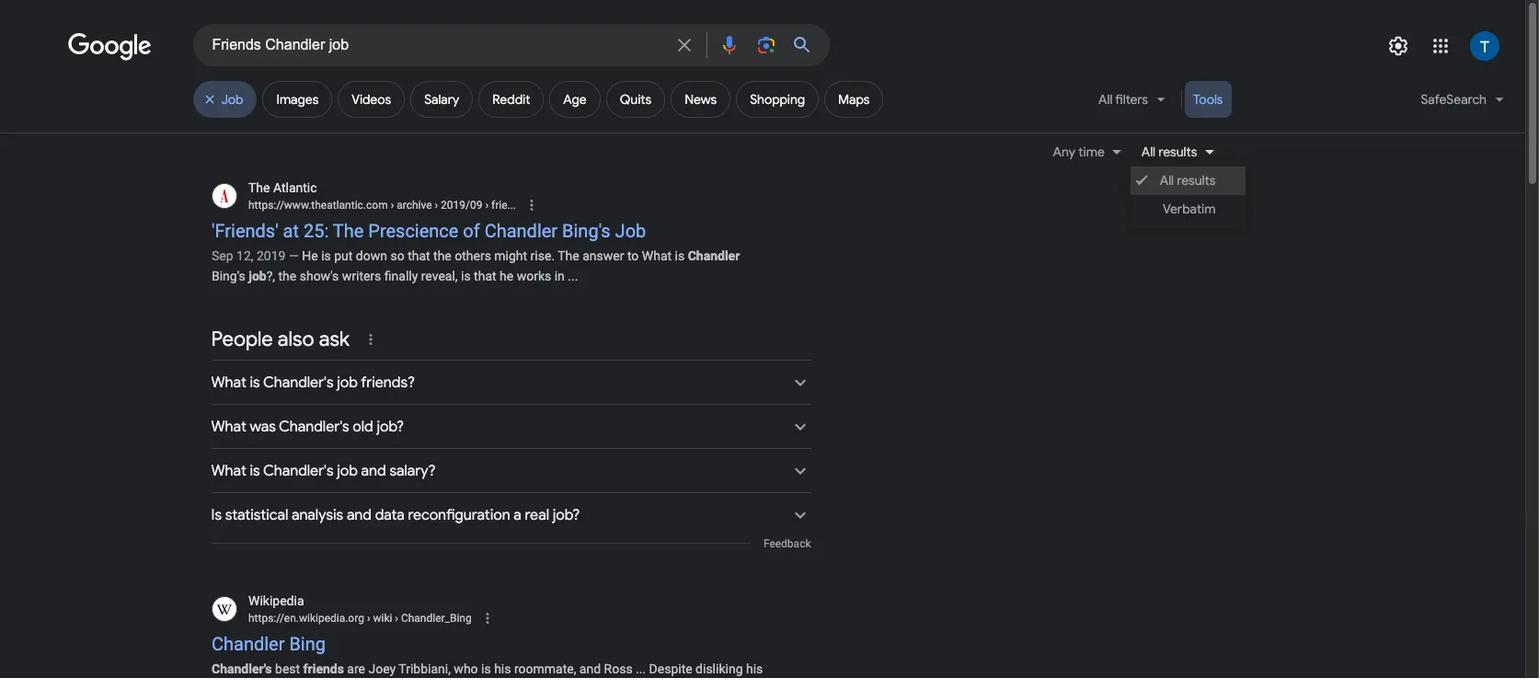 Task type: vqa. For each thing, say whether or not it's contained in the screenshot.
Chandler to the left
yes



Task type: locate. For each thing, give the bounding box(es) containing it.
his right disliking
[[746, 661, 763, 676]]

1 vertical spatial chandler
[[688, 248, 740, 263]]

maps
[[838, 91, 870, 108]]

1 horizontal spatial his
[[746, 661, 763, 676]]

all filters button
[[1088, 81, 1179, 125]]

chandler
[[484, 220, 557, 242], [688, 248, 740, 263], [211, 632, 284, 655]]

menu
[[1131, 162, 1246, 228]]

others
[[454, 248, 491, 263]]

0 horizontal spatial the
[[278, 268, 296, 283]]

tools button
[[1185, 81, 1232, 118]]

1 horizontal spatial job
[[615, 220, 646, 242]]

bing's
[[562, 220, 610, 242], [211, 268, 245, 283]]

2019
[[256, 248, 285, 263]]

the up 'put'
[[332, 220, 363, 242]]

all down all results popup button
[[1160, 172, 1174, 189]]

are
[[347, 661, 365, 676]]

the up in ...
[[557, 248, 579, 263]]

none text field containing https://en.wikipedia.org
[[248, 610, 471, 626]]

is
[[321, 248, 331, 263], [675, 248, 684, 263], [461, 268, 470, 283], [481, 661, 491, 676]]

the
[[433, 248, 451, 263], [278, 268, 296, 283]]

None text field
[[248, 610, 471, 626]]

finally
[[384, 268, 418, 283]]

wikipedia https://en.wikipedia.org › wiki › chandler_bing
[[248, 593, 471, 625]]

0 horizontal spatial that
[[407, 248, 430, 263]]

job up to
[[615, 220, 646, 242]]

put
[[334, 248, 352, 263]]

add salary element
[[424, 91, 459, 108]]

0 horizontal spatial the
[[248, 180, 270, 195]]

chandler up chandler's
[[211, 632, 284, 655]]

0 vertical spatial bing's
[[562, 220, 610, 242]]

0 vertical spatial all
[[1099, 91, 1113, 108]]

news link
[[671, 81, 731, 118]]

age link
[[550, 81, 601, 118]]

None text field
[[248, 197, 516, 214]]

0 vertical spatial all results
[[1142, 144, 1198, 160]]

https://en.wikipedia.org
[[248, 612, 364, 625]]

chandler right what
[[688, 248, 740, 263]]

quits
[[620, 91, 652, 108]]

2 vertical spatial chandler
[[211, 632, 284, 655]]

search by image image
[[755, 34, 777, 56]]

2 vertical spatial all
[[1160, 172, 1174, 189]]

results inside radio item
[[1177, 172, 1216, 189]]

what
[[642, 248, 671, 263]]

job left images
[[221, 91, 243, 108]]

0 horizontal spatial bing's
[[211, 268, 245, 283]]

1 vertical spatial all results
[[1160, 172, 1216, 189]]

1 vertical spatial all
[[1142, 144, 1156, 160]]

results
[[1159, 144, 1198, 160], [1177, 172, 1216, 189]]

bing's down the sep
[[211, 268, 245, 283]]

all
[[1099, 91, 1113, 108], [1142, 144, 1156, 160], [1160, 172, 1174, 189]]

he
[[302, 248, 318, 263]]

1 vertical spatial the
[[332, 220, 363, 242]]

people
[[211, 326, 273, 351]]

0 horizontal spatial job
[[221, 91, 243, 108]]

all results
[[1142, 144, 1198, 160], [1160, 172, 1216, 189]]

down
[[356, 248, 387, 263]]

chandler up might
[[484, 220, 557, 242]]

bing's up answer
[[562, 220, 610, 242]]

the
[[248, 180, 270, 195], [332, 220, 363, 242], [557, 248, 579, 263]]

all left filters
[[1099, 91, 1113, 108]]

Search search field
[[212, 35, 662, 58]]

› archive › 2019/09 › frie... text field
[[388, 199, 516, 212]]

1 horizontal spatial that
[[474, 268, 496, 283]]

2 vertical spatial the
[[557, 248, 579, 263]]

that
[[407, 248, 430, 263], [474, 268, 496, 283]]

1 vertical spatial bing's
[[211, 268, 245, 283]]

1 vertical spatial that
[[474, 268, 496, 283]]

all results up verbatim
[[1160, 172, 1216, 189]]

his
[[494, 661, 511, 676], [746, 661, 763, 676]]

the up reveal,
[[433, 248, 451, 263]]

job
[[221, 91, 243, 108], [615, 220, 646, 242]]

chandler's
[[211, 661, 272, 676]]

0 horizontal spatial chandler
[[211, 632, 284, 655]]

None search field
[[0, 23, 830, 66]]

writers
[[342, 268, 381, 283]]

maps link
[[825, 81, 884, 118]]

all results inside popup button
[[1142, 144, 1198, 160]]

2 horizontal spatial chandler
[[688, 248, 740, 263]]

videos link
[[338, 81, 405, 118]]

answer
[[582, 248, 624, 263]]

› wiki › Chandler_Bing text field
[[364, 612, 471, 625]]

0 vertical spatial job
[[221, 91, 243, 108]]

0 horizontal spatial his
[[494, 661, 511, 676]]

2 horizontal spatial all
[[1160, 172, 1174, 189]]

2019/09
[[440, 199, 482, 212]]

the left 'atlantic'
[[248, 180, 270, 195]]

safesearch button
[[1410, 81, 1516, 126]]

1 horizontal spatial the
[[433, 248, 451, 263]]

results inside popup button
[[1159, 144, 1198, 160]]

all results up all results radio item
[[1142, 144, 1198, 160]]

1 horizontal spatial chandler
[[484, 220, 557, 242]]

google image
[[68, 33, 152, 61]]

disliking
[[695, 661, 743, 676]]

results up all results radio item
[[1159, 144, 1198, 160]]

0 vertical spatial the
[[433, 248, 451, 263]]

2 horizontal spatial the
[[557, 248, 579, 263]]

0 vertical spatial that
[[407, 248, 430, 263]]

1 horizontal spatial all
[[1142, 144, 1156, 160]]

and
[[579, 661, 601, 676]]

shopping link
[[736, 81, 819, 118]]

tools
[[1194, 91, 1224, 108]]

all results radio item
[[1131, 167, 1246, 195]]

remove job element
[[221, 91, 243, 108]]

his right who
[[494, 661, 511, 676]]

all results inside radio item
[[1160, 172, 1216, 189]]

0 vertical spatial results
[[1159, 144, 1198, 160]]

1 horizontal spatial bing's
[[562, 220, 610, 242]]

results up verbatim
[[1177, 172, 1216, 189]]

0 vertical spatial the
[[248, 180, 270, 195]]

shopping
[[750, 91, 805, 108]]

add quits element
[[620, 91, 652, 108]]

atlantic
[[273, 180, 317, 195]]

works
[[516, 268, 551, 283]]

that right so
[[407, 248, 430, 263]]

prescience
[[368, 220, 458, 242]]

all up all results radio item
[[1142, 144, 1156, 160]]

the atlantic https://www.theatlantic.com › archive › 2019/09 › frie...
[[248, 180, 516, 212]]

1 vertical spatial results
[[1177, 172, 1216, 189]]

wikipedia
[[248, 593, 304, 608]]

the right ?,
[[278, 268, 296, 283]]

feedback
[[764, 537, 811, 550]]

job link
[[193, 81, 257, 118]]

menu containing all results
[[1131, 162, 1246, 228]]

might
[[494, 248, 527, 263]]

that left he
[[474, 268, 496, 283]]

filters
[[1116, 91, 1148, 108]]

in ...
[[554, 268, 578, 283]]

salary
[[424, 91, 459, 108]]

search by voice image
[[718, 34, 740, 56]]

despite
[[649, 661, 692, 676]]

images link
[[263, 81, 333, 118]]

›
[[390, 199, 394, 212], [434, 199, 438, 212], [485, 199, 488, 212], [367, 612, 370, 625], [395, 612, 398, 625]]



Task type: describe. For each thing, give the bounding box(es) containing it.
who
[[454, 661, 478, 676]]

12,
[[236, 248, 253, 263]]

add age element
[[564, 91, 587, 108]]

age
[[564, 91, 587, 108]]

job
[[248, 268, 266, 283]]

› left archive
[[390, 199, 394, 212]]

—
[[288, 248, 298, 263]]

2 his from the left
[[746, 661, 763, 676]]

› right wiki on the bottom
[[395, 612, 398, 625]]

feedback button
[[764, 536, 811, 551]]

quits link
[[606, 81, 665, 118]]

add reddit element
[[493, 91, 530, 108]]

sep
[[211, 248, 233, 263]]

is right who
[[481, 661, 491, 676]]

the inside the atlantic https://www.theatlantic.com › archive › 2019/09 › frie...
[[248, 180, 270, 195]]

archive
[[396, 199, 432, 212]]

rise.
[[530, 248, 555, 263]]

people also ask
[[211, 326, 350, 351]]

images
[[277, 91, 319, 108]]

ask
[[319, 326, 350, 351]]

all results button
[[1131, 142, 1224, 162]]

'friends' at 25: the prescience of chandler bing's job
[[211, 220, 646, 242]]

bing's inside sep 12, 2019 — he is put down so that the others might rise. the answer to what is chandler bing's job ?, the show's writers finally reveal, is that he works in ...
[[211, 268, 245, 283]]

25:
[[303, 220, 328, 242]]

show's
[[299, 268, 338, 283]]

tribbiani,
[[398, 661, 450, 676]]

1 vertical spatial the
[[278, 268, 296, 283]]

chandler inside sep 12, 2019 — he is put down so that the others might rise. the answer to what is chandler bing's job ?, the show's writers finally reveal, is that he works in ...
[[688, 248, 740, 263]]

so
[[390, 248, 404, 263]]

ross
[[604, 661, 632, 676]]

all filters
[[1099, 91, 1148, 108]]

chandler bing
[[211, 632, 325, 655]]

any time button
[[1053, 142, 1131, 162]]

frie...
[[491, 199, 516, 212]]

time
[[1079, 144, 1105, 160]]

all inside radio item
[[1160, 172, 1174, 189]]

at
[[283, 220, 299, 242]]

reddit link
[[479, 81, 544, 118]]

wiki
[[373, 612, 392, 625]]

joey
[[368, 661, 395, 676]]

to
[[627, 248, 639, 263]]

'friends'
[[211, 220, 278, 242]]

chandler_bing
[[401, 612, 471, 625]]

is down others at the top
[[461, 268, 470, 283]]

verbatim
[[1163, 201, 1216, 217]]

salary link
[[411, 81, 473, 118]]

0 horizontal spatial all
[[1099, 91, 1113, 108]]

https://www.theatlantic.com
[[248, 199, 388, 212]]

sep 12, 2019 — he is put down so that the others might rise. the answer to what is chandler bing's job ?, the show's writers finally reveal, is that he works in ...
[[211, 248, 740, 283]]

?,
[[266, 268, 275, 283]]

› right archive
[[434, 199, 438, 212]]

0 vertical spatial chandler
[[484, 220, 557, 242]]

news
[[685, 91, 717, 108]]

none text field containing https://www.theatlantic.com
[[248, 197, 516, 214]]

best
[[275, 661, 300, 676]]

is right what
[[675, 248, 684, 263]]

› left frie...
[[485, 199, 488, 212]]

also
[[278, 326, 314, 351]]

...
[[636, 661, 646, 676]]

the inside sep 12, 2019 — he is put down so that the others might rise. the answer to what is chandler bing's job ?, the show's writers finally reveal, is that he works in ...
[[557, 248, 579, 263]]

› left wiki on the bottom
[[367, 612, 370, 625]]

safesearch
[[1421, 91, 1487, 108]]

chandler's best friends are joey tribbiani, who is his roommate, and ross ... despite disliking his
[[211, 661, 763, 676]]

1 his from the left
[[494, 661, 511, 676]]

is right he
[[321, 248, 331, 263]]

of
[[463, 220, 480, 242]]

friends
[[303, 661, 344, 676]]

bing
[[289, 632, 325, 655]]

reveal,
[[421, 268, 457, 283]]

roommate,
[[514, 661, 576, 676]]

1 vertical spatial job
[[615, 220, 646, 242]]

any
[[1053, 144, 1076, 160]]

reddit
[[493, 91, 530, 108]]

1 horizontal spatial the
[[332, 220, 363, 242]]

verbatim link
[[1131, 195, 1246, 224]]

he
[[499, 268, 513, 283]]

videos
[[352, 91, 391, 108]]

any time
[[1053, 144, 1105, 160]]



